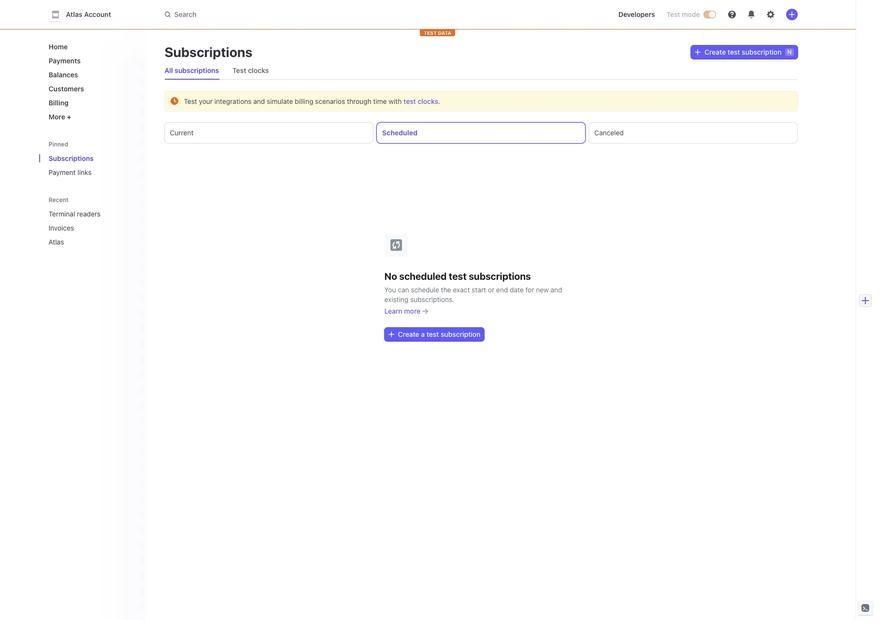Task type: locate. For each thing, give the bounding box(es) containing it.
test clocks link
[[229, 64, 273, 77]]

subscriptions right the all
[[175, 66, 219, 74]]

subscriptions up payment links
[[49, 154, 94, 162]]

0 vertical spatial subscriptions
[[175, 66, 219, 74]]

0 vertical spatial atlas
[[66, 10, 82, 18]]

home link
[[45, 39, 138, 55]]

terminal
[[49, 210, 75, 218]]

2 vertical spatial test
[[184, 97, 197, 105]]

0 vertical spatial subscriptions
[[165, 44, 253, 60]]

0 vertical spatial test
[[667, 10, 680, 18]]

atlas account
[[66, 10, 111, 18]]

test clocks link
[[404, 97, 438, 105]]

1 horizontal spatial subscriptions
[[165, 44, 253, 60]]

atlas down "invoices"
[[49, 238, 64, 246]]

test left your
[[184, 97, 197, 105]]

recent navigation links element
[[39, 196, 145, 250]]

payment links link
[[45, 164, 138, 180]]

0 vertical spatial tab list
[[161, 62, 798, 80]]

1 horizontal spatial subscriptions
[[469, 270, 531, 282]]

0 horizontal spatial and
[[253, 97, 265, 105]]

0 vertical spatial subscription
[[742, 48, 782, 56]]

or
[[488, 285, 495, 294]]

1 horizontal spatial create
[[705, 48, 726, 56]]

developers
[[619, 10, 655, 18]]

create
[[705, 48, 726, 56], [398, 330, 419, 338]]

1 horizontal spatial atlas
[[66, 10, 82, 18]]

create for create test subscription
[[705, 48, 726, 56]]

invoices
[[49, 224, 74, 232]]

and left the simulate
[[253, 97, 265, 105]]

the
[[441, 285, 451, 294]]

0 horizontal spatial atlas
[[49, 238, 64, 246]]

more +
[[49, 113, 71, 121]]

svg image
[[388, 331, 394, 337]]

1 horizontal spatial and
[[551, 285, 562, 294]]

test data
[[424, 30, 451, 36]]

atlas left account
[[66, 10, 82, 18]]

n
[[788, 48, 792, 56]]

test
[[667, 10, 680, 18], [233, 66, 246, 74], [184, 97, 197, 105]]

and right new
[[551, 285, 562, 294]]

atlas inside button
[[66, 10, 82, 18]]

billing
[[295, 97, 313, 105]]

1 vertical spatial test
[[233, 66, 246, 74]]

1 vertical spatial create
[[398, 330, 419, 338]]

1 vertical spatial subscription
[[441, 330, 481, 338]]

subscriptions.
[[410, 295, 454, 303]]

create left a
[[398, 330, 419, 338]]

subscription
[[742, 48, 782, 56], [441, 330, 481, 338]]

links
[[77, 168, 92, 176]]

integrations
[[215, 97, 252, 105]]

1 vertical spatial atlas
[[49, 238, 64, 246]]

atlas inside "recent" "element"
[[49, 238, 64, 246]]

test
[[728, 48, 740, 56], [404, 97, 416, 105], [449, 270, 467, 282], [427, 330, 439, 338]]

and
[[253, 97, 265, 105], [551, 285, 562, 294]]

tab list
[[161, 62, 798, 80], [165, 123, 798, 143]]

canceled
[[595, 129, 624, 137]]

create right svg image
[[705, 48, 726, 56]]

0 vertical spatial create
[[705, 48, 726, 56]]

payment links
[[49, 168, 92, 176]]

scheduled
[[399, 270, 447, 282]]

subscriptions
[[175, 66, 219, 74], [469, 270, 531, 282]]

2 horizontal spatial test
[[667, 10, 680, 18]]

scenarios
[[315, 97, 345, 105]]

test right svg image
[[728, 48, 740, 56]]

learn more link
[[385, 306, 428, 316]]

no
[[385, 270, 397, 282]]

scheduled
[[382, 129, 418, 137]]

balances
[[49, 71, 78, 79]]

test your integrations and simulate billing scenarios through time with test clocks .
[[184, 97, 440, 105]]

clocks right with
[[418, 97, 438, 105]]

create for create a test subscription
[[398, 330, 419, 338]]

subscriptions up all subscriptions
[[165, 44, 253, 60]]

0 horizontal spatial test
[[184, 97, 197, 105]]

1 vertical spatial clocks
[[418, 97, 438, 105]]

test inside tab list
[[233, 66, 246, 74]]

help image
[[728, 11, 736, 18]]

subscription right a
[[441, 330, 481, 338]]

0 horizontal spatial subscription
[[441, 330, 481, 338]]

you can schedule the exact start or end date for new and existing subscriptions.
[[385, 285, 562, 303]]

test for test clocks
[[233, 66, 246, 74]]

clocks
[[248, 66, 269, 74], [418, 97, 438, 105]]

svg image
[[695, 49, 701, 55]]

can
[[398, 285, 409, 294]]

test left mode
[[667, 10, 680, 18]]

1 vertical spatial and
[[551, 285, 562, 294]]

learn more
[[385, 307, 421, 315]]

account
[[84, 10, 111, 18]]

test mode
[[667, 10, 700, 18]]

0 vertical spatial clocks
[[248, 66, 269, 74]]

subscriptions inside tab list
[[175, 66, 219, 74]]

test up integrations
[[233, 66, 246, 74]]

terminal readers link
[[45, 206, 124, 222]]

test right with
[[404, 97, 416, 105]]

0 horizontal spatial subscriptions
[[49, 154, 94, 162]]

data
[[438, 30, 451, 36]]

1 horizontal spatial test
[[233, 66, 246, 74]]

a
[[421, 330, 425, 338]]

atlas
[[66, 10, 82, 18], [49, 238, 64, 246]]

subscriptions up the end
[[469, 270, 531, 282]]

0 horizontal spatial create
[[398, 330, 419, 338]]

with
[[389, 97, 402, 105]]

clocks up the simulate
[[248, 66, 269, 74]]

create test subscription
[[705, 48, 782, 56]]

.
[[438, 97, 440, 105]]

time
[[373, 97, 387, 105]]

customers link
[[45, 81, 138, 97]]

terminal readers
[[49, 210, 101, 218]]

subscriptions
[[165, 44, 253, 60], [49, 154, 94, 162]]

scheduled button
[[377, 123, 585, 143]]

1 vertical spatial subscriptions
[[49, 154, 94, 162]]

subscription left n
[[742, 48, 782, 56]]

recent element
[[39, 206, 145, 250]]

0 vertical spatial and
[[253, 97, 265, 105]]

0 horizontal spatial subscriptions
[[175, 66, 219, 74]]

1 vertical spatial tab list
[[165, 123, 798, 143]]

billing link
[[45, 95, 138, 111]]

current
[[170, 129, 194, 137]]



Task type: vqa. For each thing, say whether or not it's contained in the screenshot.
Starter guide at the left
no



Task type: describe. For each thing, give the bounding box(es) containing it.
start
[[472, 285, 486, 294]]

readers
[[77, 210, 101, 218]]

test right a
[[427, 330, 439, 338]]

core navigation links element
[[45, 39, 138, 125]]

exact
[[453, 285, 470, 294]]

learn
[[385, 307, 402, 315]]

create a test subscription link
[[385, 327, 484, 341]]

pinned navigation links element
[[45, 140, 138, 180]]

test clocks
[[233, 66, 269, 74]]

more
[[404, 307, 421, 315]]

all subscriptions link
[[161, 64, 223, 77]]

balances link
[[45, 67, 138, 83]]

create a test subscription
[[398, 330, 481, 338]]

settings image
[[767, 11, 775, 18]]

canceled button
[[589, 123, 798, 143]]

billing
[[49, 99, 69, 107]]

developers link
[[615, 7, 659, 22]]

mode
[[682, 10, 700, 18]]

test for test mode
[[667, 10, 680, 18]]

payments
[[49, 57, 81, 65]]

end
[[496, 285, 508, 294]]

tab list containing current
[[165, 123, 798, 143]]

1 horizontal spatial clocks
[[418, 97, 438, 105]]

payment
[[49, 168, 76, 176]]

atlas link
[[45, 234, 124, 250]]

recent
[[49, 196, 68, 203]]

existing
[[385, 295, 409, 303]]

new
[[536, 285, 549, 294]]

Search text field
[[159, 6, 431, 23]]

no scheduled test subscriptions
[[385, 270, 531, 282]]

test
[[424, 30, 437, 36]]

all
[[165, 66, 173, 74]]

date
[[510, 285, 524, 294]]

and inside you can schedule the exact start or end date for new and existing subscriptions.
[[551, 285, 562, 294]]

test up exact
[[449, 270, 467, 282]]

schedule
[[411, 285, 439, 294]]

atlas account button
[[49, 8, 121, 21]]

pinned element
[[45, 150, 138, 180]]

atlas for atlas account
[[66, 10, 82, 18]]

you
[[385, 285, 396, 294]]

customers
[[49, 85, 84, 93]]

current button
[[165, 123, 373, 143]]

home
[[49, 43, 68, 51]]

1 horizontal spatial subscription
[[742, 48, 782, 56]]

simulate
[[267, 97, 293, 105]]

payments link
[[45, 53, 138, 69]]

all subscriptions
[[165, 66, 219, 74]]

for
[[526, 285, 534, 294]]

invoices link
[[45, 220, 124, 236]]

+
[[67, 113, 71, 121]]

1 vertical spatial subscriptions
[[469, 270, 531, 282]]

your
[[199, 97, 213, 105]]

0 horizontal spatial clocks
[[248, 66, 269, 74]]

pinned
[[49, 141, 68, 148]]

tab list containing all subscriptions
[[161, 62, 798, 80]]

search
[[174, 10, 197, 18]]

atlas for atlas
[[49, 238, 64, 246]]

through
[[347, 97, 372, 105]]

more
[[49, 113, 65, 121]]

Search search field
[[159, 6, 431, 23]]

subscriptions link
[[45, 150, 138, 166]]

subscriptions inside subscriptions link
[[49, 154, 94, 162]]



